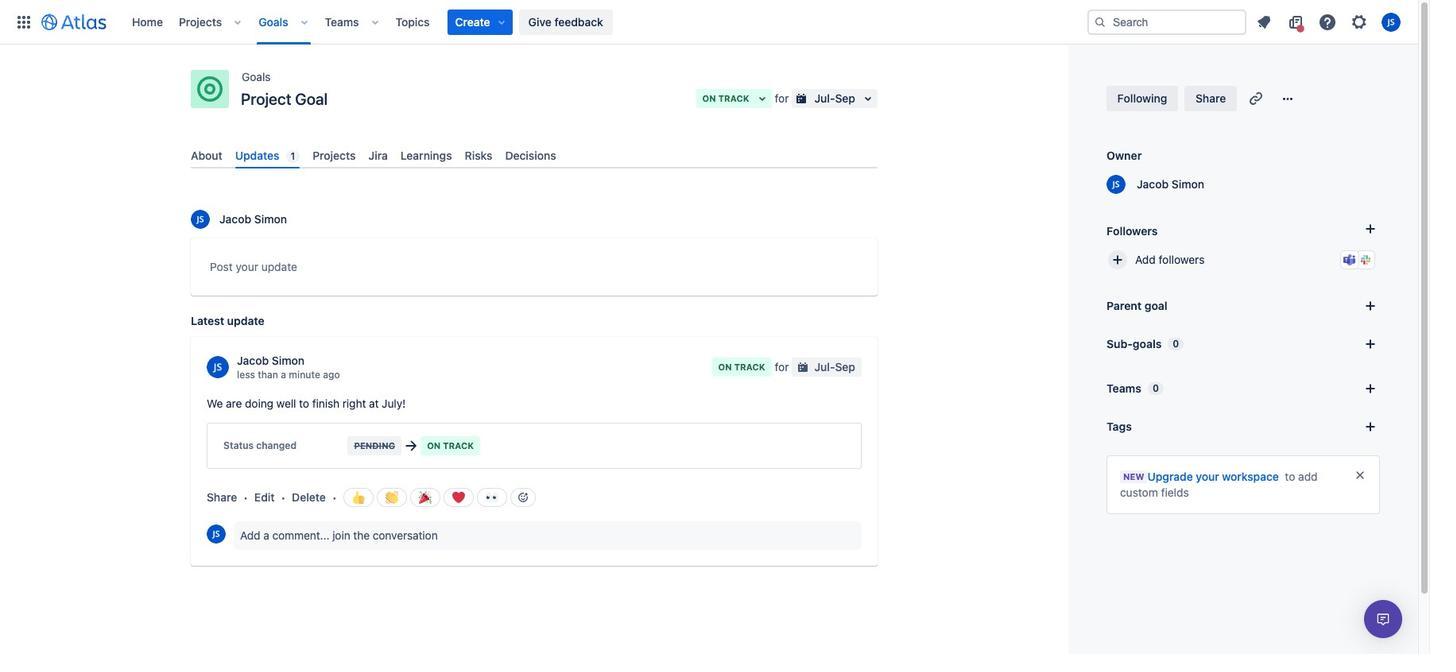 Task type: vqa. For each thing, say whether or not it's contained in the screenshot.
the right Close banner icon
no



Task type: locate. For each thing, give the bounding box(es) containing it.
0 horizontal spatial jacob simon
[[219, 212, 287, 226]]

your
[[236, 260, 258, 274], [1196, 470, 1219, 483]]

share right the following button
[[1196, 91, 1226, 105]]

0 vertical spatial projects
[[179, 15, 222, 28]]

for for simon
[[775, 360, 789, 374]]

jacob
[[1137, 177, 1169, 191], [219, 212, 251, 226], [237, 354, 269, 367]]

1 jul-sep from the top
[[814, 91, 855, 105]]

0 horizontal spatial jacob simon button
[[191, 210, 287, 229]]

1 sep from the top
[[835, 91, 855, 105]]

simon up post your update
[[254, 212, 287, 226]]

simon for "jacob simon" link to the middle
[[254, 212, 287, 226]]

track
[[718, 93, 749, 103], [734, 362, 765, 372], [443, 441, 474, 451]]

teams up tags
[[1107, 382, 1141, 395]]

edit button
[[254, 490, 275, 506]]

projects inside "link"
[[179, 15, 222, 28]]

0 vertical spatial share
[[1196, 91, 1226, 105]]

2 vertical spatial simon
[[272, 354, 304, 367]]

1 vertical spatial to
[[1285, 470, 1295, 483]]

a right the than
[[281, 369, 286, 381]]

add a comment... join the conversation link
[[234, 522, 862, 550]]

0 horizontal spatial projects
[[179, 15, 222, 28]]

0 vertical spatial for
[[775, 91, 789, 105]]

update
[[261, 260, 297, 274], [227, 314, 264, 328]]

sub-
[[1107, 337, 1133, 351]]

1 horizontal spatial add
[[1135, 253, 1156, 266]]

msteams logo showing  channels are connected to this goal image
[[1343, 254, 1356, 266]]

jacob simon button
[[1107, 175, 1204, 194], [191, 210, 287, 229]]

jacob simon
[[1137, 177, 1204, 191], [219, 212, 287, 226]]

add
[[1298, 470, 1318, 483]]

new upgrade your workspace
[[1123, 470, 1279, 483]]

1 vertical spatial projects
[[313, 149, 356, 162]]

:thumbsup: image
[[352, 492, 365, 504], [352, 492, 365, 504]]

0 vertical spatial share button
[[1184, 86, 1237, 111]]

give feedback button
[[519, 9, 613, 35]]

1 horizontal spatial projects
[[313, 149, 356, 162]]

july!
[[382, 397, 406, 410]]

0 vertical spatial goals
[[259, 15, 288, 28]]

jacob inside the jacob simon less than a minute ago
[[237, 354, 269, 367]]

jacob up post
[[219, 212, 251, 226]]

goals inside goals project goal
[[242, 70, 271, 83]]

add followers button
[[1100, 242, 1386, 277]]

teams
[[325, 15, 359, 28], [1107, 382, 1141, 395]]

status
[[223, 440, 254, 452]]

add
[[1135, 253, 1156, 266], [240, 529, 260, 542]]

right
[[342, 397, 366, 410]]

jacob simon up post your update
[[219, 212, 287, 226]]

0 vertical spatial jacob simon button
[[1107, 175, 1204, 194]]

0 horizontal spatial teams
[[325, 15, 359, 28]]

jul-sep
[[814, 91, 855, 105], [814, 360, 855, 374]]

new
[[1123, 471, 1144, 482]]

0 vertical spatial a
[[281, 369, 286, 381]]

less than a minute ago link
[[237, 369, 340, 382]]

more icon image
[[1278, 89, 1297, 108]]

1 horizontal spatial 0
[[1173, 338, 1179, 350]]

share left edit
[[207, 491, 237, 504]]

teams left topics
[[325, 15, 359, 28]]

0 horizontal spatial a
[[263, 529, 269, 542]]

1 horizontal spatial jacob simon
[[1137, 177, 1204, 191]]

on track inside button
[[702, 93, 749, 103]]

updates
[[235, 149, 279, 162]]

0 vertical spatial track
[[718, 93, 749, 103]]

create button
[[447, 9, 512, 35]]

goals up goals project goal
[[259, 15, 288, 28]]

add right add follower image
[[1135, 253, 1156, 266]]

1 vertical spatial sep
[[835, 360, 855, 374]]

give
[[528, 15, 552, 28]]

0 horizontal spatial to
[[299, 397, 309, 410]]

0 down goals
[[1153, 382, 1159, 394]]

projects right home at top
[[179, 15, 222, 28]]

share inside share button
[[1196, 91, 1226, 105]]

your right post
[[236, 260, 258, 274]]

latest
[[191, 314, 224, 328]]

goals link
[[254, 9, 293, 35], [242, 68, 271, 87]]

goals link up goals project goal
[[254, 9, 293, 35]]

goals for goals project goal
[[242, 70, 271, 83]]

0 horizontal spatial share
[[207, 491, 237, 504]]

on track
[[702, 93, 749, 103], [718, 362, 765, 372], [427, 441, 474, 451]]

a inside the jacob simon less than a minute ago
[[281, 369, 286, 381]]

upgrade
[[1148, 470, 1193, 483]]

comment...
[[272, 529, 329, 542]]

1 horizontal spatial teams
[[1107, 382, 1141, 395]]

:tada: image
[[419, 492, 431, 504]]

1 vertical spatial 0
[[1153, 382, 1159, 394]]

add for add a comment... join the conversation
[[240, 529, 260, 542]]

help image
[[1318, 12, 1337, 31]]

jacob simon link
[[1127, 176, 1204, 192], [210, 212, 287, 227], [237, 353, 340, 369]]

sep
[[835, 91, 855, 105], [835, 360, 855, 374]]

1 vertical spatial teams
[[1107, 382, 1141, 395]]

account image
[[1382, 12, 1401, 31]]

a
[[281, 369, 286, 381], [263, 529, 269, 542]]

1 for from the top
[[775, 91, 789, 105]]

jacob simon down owner
[[1137, 177, 1204, 191]]

goals
[[259, 15, 288, 28], [242, 70, 271, 83]]

delete button
[[292, 490, 326, 506]]

add followers
[[1135, 253, 1205, 266]]

add a comment... join the conversation
[[240, 529, 438, 542]]

2 vertical spatial jacob
[[237, 354, 269, 367]]

0 vertical spatial add
[[1135, 253, 1156, 266]]

0 vertical spatial jacob simon
[[1137, 177, 1204, 191]]

goals
[[1133, 337, 1162, 351]]

search image
[[1094, 16, 1107, 28]]

jacob up less
[[237, 354, 269, 367]]

for
[[775, 91, 789, 105], [775, 360, 789, 374]]

to
[[299, 397, 309, 410], [1285, 470, 1295, 483]]

1 vertical spatial goals link
[[242, 68, 271, 87]]

add inside button
[[1135, 253, 1156, 266]]

share button right the following button
[[1184, 86, 1237, 111]]

doing
[[245, 397, 273, 410]]

1 horizontal spatial a
[[281, 369, 286, 381]]

share button left edit button
[[207, 490, 237, 506]]

track inside "on track" button
[[718, 93, 749, 103]]

0 vertical spatial simon
[[1171, 177, 1204, 191]]

share
[[1196, 91, 1226, 105], [207, 491, 237, 504]]

your right upgrade
[[1196, 470, 1219, 483]]

decisions
[[505, 149, 556, 162]]

open intercom messenger image
[[1374, 610, 1393, 629]]

1 vertical spatial for
[[775, 360, 789, 374]]

0 vertical spatial jacob
[[1137, 177, 1169, 191]]

1 vertical spatial goals
[[242, 70, 271, 83]]

0 vertical spatial sep
[[835, 91, 855, 105]]

slack logo showing nan channels are connected to this goal image
[[1359, 254, 1372, 266]]

jul-
[[814, 91, 835, 105], [814, 360, 835, 374]]

projects right 1
[[313, 149, 356, 162]]

to left add
[[1285, 470, 1295, 483]]

1 vertical spatial add
[[240, 529, 260, 542]]

2 jul-sep from the top
[[814, 360, 855, 374]]

goals up "project"
[[242, 70, 271, 83]]

1 vertical spatial share button
[[207, 490, 237, 506]]

0 vertical spatial jul-
[[814, 91, 835, 105]]

simon up the "less than a minute ago" link
[[272, 354, 304, 367]]

jacob simon button up post your update
[[191, 210, 287, 229]]

minute
[[289, 369, 320, 381]]

jira
[[368, 149, 388, 162]]

update right post
[[261, 260, 297, 274]]

simon up followers
[[1171, 177, 1204, 191]]

home
[[132, 15, 163, 28]]

a left comment...
[[263, 529, 269, 542]]

parent goal
[[1107, 299, 1167, 312]]

1 vertical spatial jul-
[[814, 360, 835, 374]]

to inside to add custom fields
[[1285, 470, 1295, 483]]

1 vertical spatial simon
[[254, 212, 287, 226]]

1 vertical spatial jul-sep
[[814, 360, 855, 374]]

0 horizontal spatial share button
[[207, 490, 237, 506]]

1 horizontal spatial on
[[702, 93, 716, 103]]

0 vertical spatial on
[[702, 93, 716, 103]]

1 vertical spatial jacob
[[219, 212, 251, 226]]

top element
[[10, 0, 1087, 44]]

jacob simon button
[[237, 353, 340, 369]]

projects inside tab list
[[313, 149, 356, 162]]

0 vertical spatial your
[[236, 260, 258, 274]]

1 vertical spatial jacob simon button
[[191, 210, 287, 229]]

jacob simon button down owner
[[1107, 175, 1204, 194]]

share for share button to the right
[[1196, 91, 1226, 105]]

for for project
[[775, 91, 789, 105]]

1 vertical spatial share
[[207, 491, 237, 504]]

owner
[[1107, 149, 1142, 162]]

0 vertical spatial 0
[[1173, 338, 1179, 350]]

status changed
[[223, 440, 297, 452]]

jul-sep inside dropdown button
[[814, 91, 855, 105]]

0 horizontal spatial your
[[236, 260, 258, 274]]

about
[[191, 149, 222, 162]]

1 vertical spatial on
[[718, 362, 732, 372]]

topics
[[396, 15, 430, 28]]

0
[[1173, 338, 1179, 350], [1153, 382, 1159, 394]]

following
[[1117, 91, 1167, 105]]

:eyes: image
[[485, 492, 498, 504], [485, 492, 498, 504]]

update right latest on the left of the page
[[227, 314, 264, 328]]

0 horizontal spatial add
[[240, 529, 260, 542]]

:heart: image
[[452, 492, 465, 504], [452, 492, 465, 504]]

goals link up "project"
[[242, 68, 271, 87]]

banner
[[0, 0, 1418, 45]]

learnings
[[401, 149, 452, 162]]

:clap: image
[[385, 492, 398, 504], [385, 492, 398, 504]]

2 vertical spatial track
[[443, 441, 474, 451]]

jacob down owner
[[1137, 177, 1169, 191]]

we
[[207, 397, 223, 410]]

1 horizontal spatial to
[[1285, 470, 1295, 483]]

0 right goals
[[1173, 338, 1179, 350]]

join
[[332, 529, 350, 542]]

add down edit button
[[240, 529, 260, 542]]

1 vertical spatial a
[[263, 529, 269, 542]]

2 vertical spatial jacob simon link
[[237, 353, 340, 369]]

on track button
[[696, 89, 772, 108]]

simon
[[1171, 177, 1204, 191], [254, 212, 287, 226], [272, 354, 304, 367]]

to right "well"
[[299, 397, 309, 410]]

goals inside goals link
[[259, 15, 288, 28]]

on
[[702, 93, 716, 103], [718, 362, 732, 372], [427, 441, 441, 451]]

1 vertical spatial jacob simon
[[219, 212, 287, 226]]

1 horizontal spatial share
[[1196, 91, 1226, 105]]

2 vertical spatial on track
[[427, 441, 474, 451]]

0 vertical spatial teams
[[325, 15, 359, 28]]

0 vertical spatial on track
[[702, 93, 749, 103]]

projects
[[179, 15, 222, 28], [313, 149, 356, 162]]

1 jul- from the top
[[814, 91, 835, 105]]

Main content area, start typing to enter text. text field
[[210, 258, 859, 282]]

0 vertical spatial goals link
[[254, 9, 293, 35]]

fields
[[1161, 486, 1189, 499]]

share button
[[1184, 86, 1237, 111], [207, 490, 237, 506]]

2 for from the top
[[775, 360, 789, 374]]

projects link
[[174, 9, 227, 35]]

1 vertical spatial your
[[1196, 470, 1219, 483]]

sep inside dropdown button
[[835, 91, 855, 105]]

tab list
[[184, 142, 884, 169]]

0 vertical spatial jul-sep
[[814, 91, 855, 105]]

0 horizontal spatial 0
[[1153, 382, 1159, 394]]

on inside button
[[702, 93, 716, 103]]

0 horizontal spatial on
[[427, 441, 441, 451]]



Task type: describe. For each thing, give the bounding box(es) containing it.
close banner image
[[1354, 469, 1366, 482]]

jul- inside dropdown button
[[814, 91, 835, 105]]

banner containing home
[[0, 0, 1418, 45]]

workspace
[[1222, 470, 1279, 483]]

than
[[258, 369, 278, 381]]

tab list containing about
[[184, 142, 884, 169]]

sub-goals
[[1107, 337, 1162, 351]]

project
[[241, 90, 291, 108]]

jul-sep button
[[792, 89, 878, 108]]

tags
[[1107, 420, 1132, 433]]

1 horizontal spatial share button
[[1184, 86, 1237, 111]]

delete
[[292, 491, 326, 504]]

add reaction image
[[516, 491, 529, 504]]

simon for the top "jacob simon" link
[[1171, 177, 1204, 191]]

we are doing well to finish right at july!
[[207, 397, 406, 410]]

settings image
[[1350, 12, 1369, 31]]

1 horizontal spatial jacob simon button
[[1107, 175, 1204, 194]]

teams link
[[320, 9, 364, 35]]

1 vertical spatial jacob simon link
[[210, 212, 287, 227]]

goal icon image
[[197, 76, 223, 102]]

1
[[291, 150, 295, 162]]

0 for teams
[[1153, 382, 1159, 394]]

finish
[[312, 397, 340, 410]]

pending
[[354, 441, 395, 451]]

add for add followers
[[1135, 253, 1156, 266]]

risks
[[465, 149, 492, 162]]

changed to image
[[402, 437, 421, 456]]

give feedback
[[528, 15, 603, 28]]

goals project goal
[[241, 70, 328, 108]]

home link
[[127, 9, 168, 35]]

to add custom fields
[[1120, 470, 1318, 499]]

ago
[[323, 369, 340, 381]]

Search field
[[1087, 9, 1246, 35]]

jacob for "jacob simon" link to the middle
[[219, 212, 251, 226]]

edit
[[254, 491, 275, 504]]

following button
[[1107, 86, 1178, 111]]

1 vertical spatial update
[[227, 314, 264, 328]]

2 horizontal spatial on
[[718, 362, 732, 372]]

notifications image
[[1254, 12, 1273, 31]]

2 sep from the top
[[835, 360, 855, 374]]

at
[[369, 397, 379, 410]]

followers
[[1107, 224, 1158, 237]]

jacob simon less than a minute ago
[[237, 354, 340, 381]]

share for the leftmost share button
[[207, 491, 237, 504]]

jacob simon for the top "jacob simon" link
[[1137, 177, 1204, 191]]

latest update
[[191, 314, 264, 328]]

1 horizontal spatial your
[[1196, 470, 1219, 483]]

well
[[276, 397, 296, 410]]

teams inside top element
[[325, 15, 359, 28]]

less
[[237, 369, 255, 381]]

changed
[[256, 440, 297, 452]]

topics link
[[391, 9, 434, 35]]

post
[[210, 260, 233, 274]]

custom
[[1120, 486, 1158, 499]]

conversation
[[373, 529, 438, 542]]

feedback
[[554, 15, 603, 28]]

2 jul- from the top
[[814, 360, 835, 374]]

goals for goals
[[259, 15, 288, 28]]

jacob for the top "jacob simon" link
[[1137, 177, 1169, 191]]

jacob simon for "jacob simon" link to the middle
[[219, 212, 287, 226]]

0 vertical spatial to
[[299, 397, 309, 410]]

2 vertical spatial on
[[427, 441, 441, 451]]

0 vertical spatial jacob simon link
[[1127, 176, 1204, 192]]

switch to... image
[[14, 12, 33, 31]]

are
[[226, 397, 242, 410]]

create
[[455, 15, 490, 28]]

simon inside the jacob simon less than a minute ago
[[272, 354, 304, 367]]

parent
[[1107, 299, 1142, 312]]

add a follower image
[[1361, 219, 1380, 238]]

1 vertical spatial track
[[734, 362, 765, 372]]

add follower image
[[1108, 250, 1127, 269]]

the
[[353, 529, 370, 542]]

0 for sub-goals
[[1173, 338, 1179, 350]]

add team image
[[1361, 379, 1380, 398]]

1 vertical spatial on track
[[718, 362, 765, 372]]

:tada: image
[[419, 492, 431, 504]]

0 vertical spatial update
[[261, 260, 297, 274]]

add tag image
[[1361, 417, 1380, 436]]

goal
[[1144, 299, 1167, 312]]

goal
[[295, 90, 328, 108]]

post your update
[[210, 260, 297, 274]]

followers
[[1159, 253, 1205, 266]]



